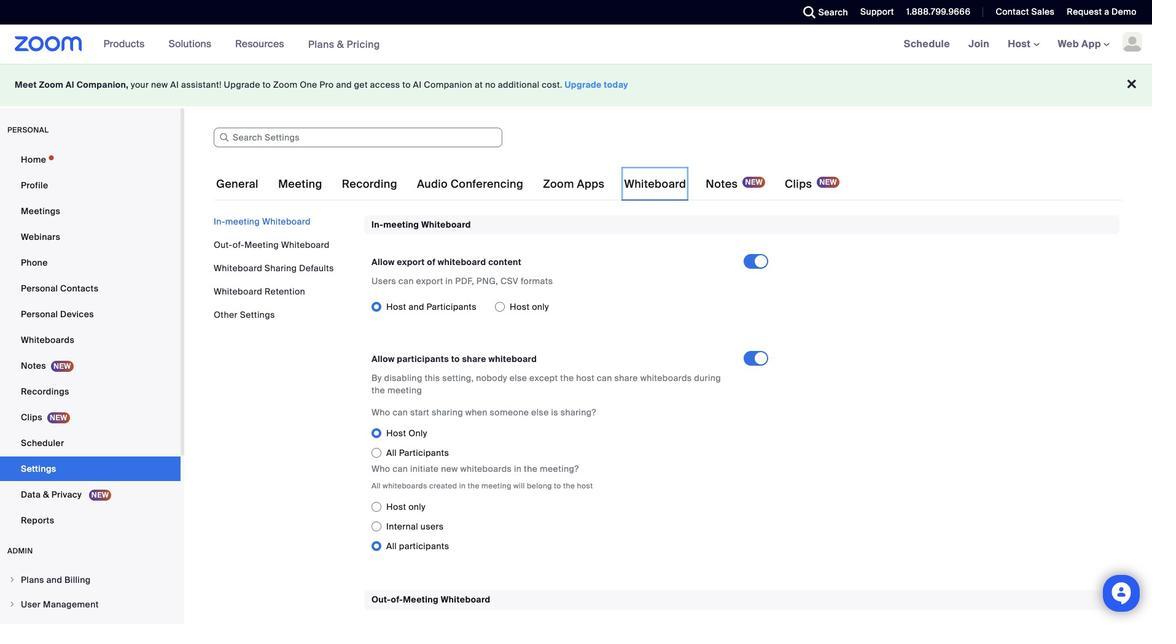 Task type: locate. For each thing, give the bounding box(es) containing it.
personal
[[7, 125, 49, 135]]

whiteboard sharing defaults
[[214, 263, 334, 274]]

0 vertical spatial notes
[[706, 177, 738, 192]]

0 horizontal spatial zoom
[[39, 79, 63, 90]]

clips inside tabs of my account settings page tab list
[[785, 177, 812, 192]]

1 upgrade from the left
[[224, 79, 260, 90]]

0 vertical spatial meeting
[[278, 177, 322, 192]]

host left only
[[386, 428, 406, 439]]

2 horizontal spatial ai
[[413, 79, 422, 90]]

and inside meet zoom ai companion, 'footer'
[[336, 79, 352, 90]]

1 who from the top
[[372, 407, 390, 419]]

whiteboards
[[640, 373, 692, 384], [460, 464, 512, 475], [383, 482, 427, 492]]

0 horizontal spatial out-
[[214, 240, 233, 251]]

0 vertical spatial only
[[532, 302, 549, 313]]

in for meeting
[[459, 482, 466, 492]]

1 vertical spatial all
[[372, 482, 381, 492]]

0 horizontal spatial plans
[[21, 575, 44, 586]]

2 horizontal spatial zoom
[[543, 177, 574, 192]]

0 vertical spatial export
[[397, 257, 425, 268]]

out-of-meeting whiteboard down the all participants
[[372, 595, 491, 606]]

to up setting,
[[451, 354, 460, 365]]

2 vertical spatial in
[[459, 482, 466, 492]]

the down the who can initiate new whiteboards in the meeting?
[[468, 482, 480, 492]]

host for users
[[386, 502, 406, 513]]

0 horizontal spatial else
[[510, 373, 527, 384]]

other settings link
[[214, 310, 275, 321]]

search
[[819, 7, 848, 18]]

0 horizontal spatial ai
[[66, 79, 74, 90]]

user management menu item
[[0, 593, 181, 617]]

Search Settings text field
[[214, 128, 502, 147]]

the up belong
[[524, 464, 538, 475]]

1 vertical spatial host only
[[386, 502, 426, 513]]

meeting up in-meeting whiteboard "link"
[[278, 177, 322, 192]]

products button
[[104, 25, 150, 64]]

share inside by disabling this setting, nobody else except the host can share whiteboards during the meeting
[[615, 373, 638, 384]]

1 horizontal spatial and
[[336, 79, 352, 90]]

home
[[21, 154, 46, 165]]

1 horizontal spatial host only
[[510, 302, 549, 313]]

notes inside tabs of my account settings page tab list
[[706, 177, 738, 192]]

menu bar
[[214, 216, 355, 321]]

upgrade down product information navigation
[[224, 79, 260, 90]]

get
[[354, 79, 368, 90]]

host only
[[510, 302, 549, 313], [386, 502, 426, 513]]

host button
[[1008, 37, 1040, 50]]

only up internal users
[[409, 502, 426, 513]]

personal contacts
[[21, 283, 99, 294]]

1 horizontal spatial only
[[532, 302, 549, 313]]

1 vertical spatial settings
[[21, 464, 56, 475]]

and left get at the left of page
[[336, 79, 352, 90]]

0 horizontal spatial only
[[409, 502, 426, 513]]

in left pdf,
[[446, 276, 453, 287]]

in-
[[214, 216, 225, 227], [372, 219, 383, 230]]

can left start
[[393, 407, 408, 419]]

companion
[[424, 79, 472, 90]]

can right users
[[398, 276, 414, 287]]

1 vertical spatial else
[[531, 407, 549, 419]]

only inside option group
[[532, 302, 549, 313]]

host down contact sales
[[1008, 37, 1033, 50]]

plans up meet zoom ai companion, your new ai assistant! upgrade to zoom one pro and get access to ai companion at no additional cost. upgrade today
[[308, 38, 334, 51]]

and inside 'in-meeting whiteboard' element
[[409, 302, 424, 313]]

tabs of my account settings page tab list
[[214, 167, 842, 201]]

this
[[425, 373, 440, 384]]

0 vertical spatial allow
[[372, 257, 395, 268]]

someone
[[490, 407, 529, 419]]

meeting down in-meeting whiteboard "link"
[[244, 240, 279, 251]]

1 vertical spatial plans
[[21, 575, 44, 586]]

cost.
[[542, 79, 563, 90]]

settings down 'whiteboard retention'
[[240, 310, 275, 321]]

upgrade right cost.
[[565, 79, 602, 90]]

out-of-meeting whiteboard up whiteboard sharing defaults
[[214, 240, 330, 251]]

meetings
[[21, 206, 60, 217]]

0 horizontal spatial in-meeting whiteboard
[[214, 216, 311, 227]]

1 horizontal spatial of-
[[391, 595, 403, 606]]

1 horizontal spatial share
[[615, 373, 638, 384]]

of- down in-meeting whiteboard "link"
[[233, 240, 244, 251]]

participants for all
[[399, 541, 449, 552]]

& left pricing
[[337, 38, 344, 51]]

who for who can start sharing when someone else is sharing?
[[372, 407, 390, 419]]

in- down general on the left of page
[[214, 216, 225, 227]]

and down 'users can export in pdf, png, csv formats'
[[409, 302, 424, 313]]

new up created
[[441, 464, 458, 475]]

0 vertical spatial out-of-meeting whiteboard
[[214, 240, 330, 251]]

1 vertical spatial and
[[409, 302, 424, 313]]

user management
[[21, 599, 99, 611]]

in-meeting whiteboard element
[[364, 216, 1120, 571]]

host down 'csv'
[[510, 302, 530, 313]]

personal
[[21, 283, 58, 294], [21, 309, 58, 320]]

plans
[[308, 38, 334, 51], [21, 575, 44, 586]]

profile picture image
[[1123, 32, 1142, 52]]

can for who can start sharing when someone else is sharing?
[[393, 407, 408, 419]]

0 vertical spatial host
[[576, 373, 595, 384]]

ai left companion
[[413, 79, 422, 90]]

and left billing
[[46, 575, 62, 586]]

0 horizontal spatial and
[[46, 575, 62, 586]]

new inside meet zoom ai companion, 'footer'
[[151, 79, 168, 90]]

0 vertical spatial share
[[462, 354, 486, 365]]

whiteboard up 'users can export in pdf, png, csv formats'
[[438, 257, 486, 268]]

1 allow from the top
[[372, 257, 395, 268]]

plans inside menu item
[[21, 575, 44, 586]]

&
[[337, 38, 344, 51], [43, 490, 49, 501]]

png,
[[477, 276, 498, 287]]

to down the meeting?
[[554, 482, 561, 492]]

0 horizontal spatial upgrade
[[224, 79, 260, 90]]

participants inside who can initiate new whiteboards in the meeting? option group
[[399, 541, 449, 552]]

can down 'all participants'
[[393, 464, 408, 475]]

formats
[[521, 276, 553, 287]]

1 vertical spatial allow
[[372, 354, 395, 365]]

ai left companion,
[[66, 79, 74, 90]]

1 vertical spatial share
[[615, 373, 638, 384]]

the down the meeting?
[[563, 482, 575, 492]]

export left of
[[397, 257, 425, 268]]

host down users
[[386, 302, 406, 313]]

0 vertical spatial host only
[[510, 302, 549, 313]]

zoom right meet
[[39, 79, 63, 90]]

0 vertical spatial participants
[[427, 302, 477, 313]]

all participants
[[386, 541, 449, 552]]

ai left assistant!
[[170, 79, 179, 90]]

participants
[[427, 302, 477, 313], [399, 448, 449, 459]]

host down the meeting?
[[577, 482, 593, 492]]

0 vertical spatial in
[[446, 276, 453, 287]]

host up internal
[[386, 502, 406, 513]]

1 horizontal spatial out-
[[372, 595, 391, 606]]

whiteboards left during
[[640, 373, 692, 384]]

0 vertical spatial &
[[337, 38, 344, 51]]

in up will at the bottom left of the page
[[514, 464, 522, 475]]

1 vertical spatial notes
[[21, 361, 46, 372]]

0 vertical spatial plans
[[308, 38, 334, 51]]

to right access
[[403, 79, 411, 90]]

0 vertical spatial clips
[[785, 177, 812, 192]]

participants inside option group
[[427, 302, 477, 313]]

1 horizontal spatial upgrade
[[565, 79, 602, 90]]

0 vertical spatial all
[[386, 448, 397, 459]]

1 horizontal spatial ai
[[170, 79, 179, 90]]

out-of-meeting whiteboard
[[214, 240, 330, 251], [372, 595, 491, 606]]

web app
[[1058, 37, 1101, 50]]

right image
[[9, 577, 16, 584]]

allow for allow export of whiteboard content
[[372, 257, 395, 268]]

1 horizontal spatial &
[[337, 38, 344, 51]]

participants up the this
[[397, 354, 449, 365]]

in-meeting whiteboard up of
[[372, 219, 471, 230]]

participants
[[397, 354, 449, 365], [399, 541, 449, 552]]

1 vertical spatial only
[[409, 502, 426, 513]]

belong
[[527, 482, 552, 492]]

else left except
[[510, 373, 527, 384]]

1 horizontal spatial out-of-meeting whiteboard
[[372, 595, 491, 606]]

allow up by
[[372, 354, 395, 365]]

0 vertical spatial new
[[151, 79, 168, 90]]

web app button
[[1058, 37, 1110, 50]]

host only up internal
[[386, 502, 426, 513]]

0 vertical spatial settings
[[240, 310, 275, 321]]

of- down the all participants
[[391, 595, 403, 606]]

1 vertical spatial clips
[[21, 412, 42, 423]]

export down of
[[416, 276, 443, 287]]

who can initiate new whiteboards in the meeting? option group
[[372, 498, 778, 557]]

1 horizontal spatial settings
[[240, 310, 275, 321]]

banner
[[0, 25, 1152, 64]]

1 vertical spatial participants
[[399, 448, 449, 459]]

who down 'all participants'
[[372, 464, 390, 475]]

whiteboards down initiate
[[383, 482, 427, 492]]

admin menu menu
[[0, 569, 181, 625]]

0 horizontal spatial notes
[[21, 361, 46, 372]]

1 vertical spatial in
[[514, 464, 522, 475]]

all whiteboards created in the meeting will belong to the host
[[372, 482, 593, 492]]

0 horizontal spatial clips
[[21, 412, 42, 423]]

disabling
[[384, 373, 422, 384]]

in-meeting whiteboard link
[[214, 216, 311, 227]]

whiteboard retention
[[214, 286, 305, 297]]

& right data
[[43, 490, 49, 501]]

apps
[[577, 177, 605, 192]]

content
[[488, 257, 522, 268]]

export
[[397, 257, 425, 268], [416, 276, 443, 287]]

host inside who can initiate new whiteboards in the meeting? option group
[[386, 502, 406, 513]]

management
[[43, 599, 99, 611]]

& inside product information navigation
[[337, 38, 344, 51]]

0 vertical spatial whiteboards
[[640, 373, 692, 384]]

1 horizontal spatial clips
[[785, 177, 812, 192]]

only inside who can initiate new whiteboards in the meeting? option group
[[409, 502, 426, 513]]

to
[[263, 79, 271, 90], [403, 79, 411, 90], [451, 354, 460, 365], [554, 482, 561, 492]]

the
[[560, 373, 574, 384], [372, 385, 385, 396], [524, 464, 538, 475], [468, 482, 480, 492], [563, 482, 575, 492]]

0 horizontal spatial host only
[[386, 502, 426, 513]]

participants up initiate
[[399, 448, 449, 459]]

0 vertical spatial who
[[372, 407, 390, 419]]

sharing
[[265, 263, 297, 274]]

of- inside menu bar
[[233, 240, 244, 251]]

0 vertical spatial out-
[[214, 240, 233, 251]]

support
[[861, 6, 894, 17]]

1 vertical spatial meeting
[[244, 240, 279, 251]]

& inside personal menu menu
[[43, 490, 49, 501]]

in
[[446, 276, 453, 287], [514, 464, 522, 475], [459, 482, 466, 492]]

plans right right image
[[21, 575, 44, 586]]

1 vertical spatial new
[[441, 464, 458, 475]]

created
[[429, 482, 457, 492]]

zoom left "one"
[[273, 79, 298, 90]]

who up host only
[[372, 407, 390, 419]]

participants down 'users can export in pdf, png, csv formats'
[[427, 302, 477, 313]]

all inside who can initiate new whiteboards in the meeting? option group
[[386, 541, 397, 552]]

1 horizontal spatial new
[[441, 464, 458, 475]]

option group
[[372, 298, 744, 317]]

can right except
[[597, 373, 612, 384]]

one
[[300, 79, 317, 90]]

retention
[[265, 286, 305, 297]]

in- down recording
[[372, 219, 383, 230]]

clips inside personal menu menu
[[21, 412, 42, 423]]

support link
[[851, 0, 897, 25], [861, 6, 894, 17]]

2 horizontal spatial whiteboards
[[640, 373, 692, 384]]

1 personal from the top
[[21, 283, 58, 294]]

0 vertical spatial participants
[[397, 354, 449, 365]]

only
[[532, 302, 549, 313], [409, 502, 426, 513]]

schedule
[[904, 37, 950, 50]]

1 horizontal spatial notes
[[706, 177, 738, 192]]

0 horizontal spatial whiteboard
[[438, 257, 486, 268]]

personal up whiteboards
[[21, 309, 58, 320]]

1 horizontal spatial whiteboard
[[489, 354, 537, 365]]

host only down formats
[[510, 302, 549, 313]]

1 vertical spatial personal
[[21, 309, 58, 320]]

all for all participants
[[386, 541, 397, 552]]

zoom left apps
[[543, 177, 574, 192]]

0 horizontal spatial &
[[43, 490, 49, 501]]

0 vertical spatial else
[[510, 373, 527, 384]]

1.888.799.9666
[[906, 6, 971, 17]]

in right created
[[459, 482, 466, 492]]

in-meeting whiteboard up out-of-meeting whiteboard link
[[214, 216, 311, 227]]

other
[[214, 310, 238, 321]]

phone
[[21, 257, 48, 268]]

0 vertical spatial personal
[[21, 283, 58, 294]]

allow for allow participants to share whiteboard
[[372, 354, 395, 365]]

settings down scheduler
[[21, 464, 56, 475]]

general
[[216, 177, 259, 192]]

whiteboards
[[21, 335, 74, 346]]

meeting down disabling
[[388, 385, 422, 396]]

personal down phone
[[21, 283, 58, 294]]

scheduler link
[[0, 431, 181, 456]]

request
[[1067, 6, 1102, 17]]

billing
[[64, 575, 91, 586]]

csv
[[501, 276, 519, 287]]

1 vertical spatial &
[[43, 490, 49, 501]]

right image
[[9, 601, 16, 609]]

1 vertical spatial whiteboards
[[460, 464, 512, 475]]

conferencing
[[451, 177, 523, 192]]

0 vertical spatial and
[[336, 79, 352, 90]]

meeting down the all participants
[[403, 595, 439, 606]]

the down by
[[372, 385, 385, 396]]

share
[[462, 354, 486, 365], [615, 373, 638, 384]]

plans and billing
[[21, 575, 91, 586]]

internal users
[[386, 522, 444, 533]]

new right your
[[151, 79, 168, 90]]

plans inside product information navigation
[[308, 38, 334, 51]]

participants down users
[[399, 541, 449, 552]]

1 horizontal spatial whiteboards
[[460, 464, 512, 475]]

ai
[[66, 79, 74, 90], [170, 79, 179, 90], [413, 79, 422, 90]]

allow export of whiteboard content
[[372, 257, 522, 268]]

can inside by disabling this setting, nobody else except the host can share whiteboards during the meeting
[[597, 373, 612, 384]]

2 vertical spatial and
[[46, 575, 62, 586]]

& for privacy
[[43, 490, 49, 501]]

whiteboards up 'all whiteboards created in the meeting will belong to the host'
[[460, 464, 512, 475]]

0 horizontal spatial in
[[446, 276, 453, 287]]

0 horizontal spatial in-
[[214, 216, 225, 227]]

zoom logo image
[[15, 36, 82, 52]]

of-
[[233, 240, 244, 251], [391, 595, 403, 606]]

2 vertical spatial whiteboards
[[383, 482, 427, 492]]

data
[[21, 490, 41, 501]]

0 horizontal spatial settings
[[21, 464, 56, 475]]

1 vertical spatial who
[[372, 464, 390, 475]]

users
[[421, 522, 444, 533]]

host for participants
[[386, 428, 406, 439]]

all for all participants
[[386, 448, 397, 459]]

whiteboards inside by disabling this setting, nobody else except the host can share whiteboards during the meeting
[[640, 373, 692, 384]]

meeting up out-of-meeting whiteboard link
[[225, 216, 260, 227]]

1 horizontal spatial else
[[531, 407, 549, 419]]

whiteboard inside tabs of my account settings page tab list
[[624, 177, 686, 192]]

0 vertical spatial of-
[[233, 240, 244, 251]]

2 allow from the top
[[372, 354, 395, 365]]

and for host and participants
[[409, 302, 424, 313]]

will
[[513, 482, 525, 492]]

2 who from the top
[[372, 464, 390, 475]]

whiteboard up the nobody
[[489, 354, 537, 365]]

join
[[969, 37, 990, 50]]

2 horizontal spatial in
[[514, 464, 522, 475]]

banner containing products
[[0, 25, 1152, 64]]

host inside who can start sharing when someone else is sharing? option group
[[386, 428, 406, 439]]

only down formats
[[532, 302, 549, 313]]

participants inside who can start sharing when someone else is sharing? option group
[[399, 448, 449, 459]]

option group containing host and participants
[[372, 298, 744, 317]]

2 vertical spatial all
[[386, 541, 397, 552]]

1 horizontal spatial in
[[459, 482, 466, 492]]

host up sharing? in the bottom of the page
[[576, 373, 595, 384]]

all inside who can start sharing when someone else is sharing? option group
[[386, 448, 397, 459]]

product information navigation
[[94, 25, 389, 64]]

and inside menu item
[[46, 575, 62, 586]]

0 horizontal spatial new
[[151, 79, 168, 90]]

2 personal from the top
[[21, 309, 58, 320]]

web
[[1058, 37, 1079, 50]]

else left the 'is'
[[531, 407, 549, 419]]

host and participants
[[386, 302, 477, 313]]

pricing
[[347, 38, 380, 51]]

of
[[427, 257, 436, 268]]

1 horizontal spatial plans
[[308, 38, 334, 51]]

in- inside menu bar
[[214, 216, 225, 227]]

allow up users
[[372, 257, 395, 268]]



Task type: vqa. For each thing, say whether or not it's contained in the screenshot.
ARROW DOWN icon
no



Task type: describe. For each thing, give the bounding box(es) containing it.
settings inside personal menu menu
[[21, 464, 56, 475]]

host inside the meetings navigation
[[1008, 37, 1033, 50]]

meeting inside menu bar
[[225, 216, 260, 227]]

new inside 'in-meeting whiteboard' element
[[441, 464, 458, 475]]

1 vertical spatial whiteboard
[[489, 354, 537, 365]]

webinars link
[[0, 225, 181, 249]]

data & privacy
[[21, 490, 84, 501]]

no
[[485, 79, 496, 90]]

in for png,
[[446, 276, 453, 287]]

settings inside menu bar
[[240, 310, 275, 321]]

zoom apps
[[543, 177, 605, 192]]

by
[[372, 373, 382, 384]]

contacts
[[60, 283, 99, 294]]

user
[[21, 599, 41, 611]]

meetings navigation
[[895, 25, 1152, 64]]

and for plans and billing
[[46, 575, 62, 586]]

admin
[[7, 547, 33, 556]]

who can start sharing when someone else is sharing?
[[372, 407, 596, 419]]

allow participants to share whiteboard
[[372, 354, 537, 365]]

at
[[475, 79, 483, 90]]

meeting down the audio
[[383, 219, 419, 230]]

other settings
[[214, 310, 275, 321]]

nobody
[[476, 373, 507, 384]]

contact
[[996, 6, 1029, 17]]

solutions button
[[169, 25, 217, 64]]

3 ai from the left
[[413, 79, 422, 90]]

host only inside who can initiate new whiteboards in the meeting? option group
[[386, 502, 426, 513]]

users can export in pdf, png, csv formats
[[372, 276, 553, 287]]

defaults
[[299, 263, 334, 274]]

0 horizontal spatial whiteboards
[[383, 482, 427, 492]]

can for users can export in pdf, png, csv formats
[[398, 276, 414, 287]]

data & privacy link
[[0, 483, 181, 507]]

schedule link
[[895, 25, 959, 64]]

0 horizontal spatial out-of-meeting whiteboard
[[214, 240, 330, 251]]

a
[[1104, 6, 1110, 17]]

settings link
[[0, 457, 181, 482]]

phone link
[[0, 251, 181, 275]]

additional
[[498, 79, 540, 90]]

join link
[[959, 25, 999, 64]]

notes inside personal menu menu
[[21, 361, 46, 372]]

recordings
[[21, 386, 69, 397]]

audio
[[417, 177, 448, 192]]

upgrade today link
[[565, 79, 628, 90]]

else inside by disabling this setting, nobody else except the host can share whiteboards during the meeting
[[510, 373, 527, 384]]

meet zoom ai companion, footer
[[0, 64, 1152, 106]]

meeting left will at the bottom left of the page
[[482, 482, 511, 492]]

start
[[410, 407, 430, 419]]

1 horizontal spatial zoom
[[273, 79, 298, 90]]

plans for plans & pricing
[[308, 38, 334, 51]]

plans and billing menu item
[[0, 569, 181, 592]]

1 vertical spatial export
[[416, 276, 443, 287]]

scheduler
[[21, 438, 64, 449]]

when
[[465, 407, 488, 419]]

recordings link
[[0, 380, 181, 404]]

plans for plans and billing
[[21, 575, 44, 586]]

1 horizontal spatial in-
[[372, 219, 383, 230]]

reports
[[21, 515, 54, 526]]

profile
[[21, 180, 48, 191]]

1 horizontal spatial in-meeting whiteboard
[[372, 219, 471, 230]]

users
[[372, 276, 396, 287]]

sharing
[[432, 407, 463, 419]]

your
[[131, 79, 149, 90]]

can for who can initiate new whiteboards in the meeting?
[[393, 464, 408, 475]]

2 upgrade from the left
[[565, 79, 602, 90]]

0 vertical spatial whiteboard
[[438, 257, 486, 268]]

clips link
[[0, 405, 181, 430]]

contact sales
[[996, 6, 1055, 17]]

meeting?
[[540, 464, 579, 475]]

is
[[551, 407, 558, 419]]

today
[[604, 79, 628, 90]]

host inside by disabling this setting, nobody else except the host can share whiteboards during the meeting
[[576, 373, 595, 384]]

0 horizontal spatial share
[[462, 354, 486, 365]]

pro
[[320, 79, 334, 90]]

1 vertical spatial of-
[[391, 595, 403, 606]]

2 ai from the left
[[170, 79, 179, 90]]

zoom inside tabs of my account settings page tab list
[[543, 177, 574, 192]]

host only
[[386, 428, 427, 439]]

whiteboard sharing defaults link
[[214, 263, 334, 274]]

host for only
[[386, 302, 406, 313]]

personal for personal devices
[[21, 309, 58, 320]]

all for all whiteboards created in the meeting will belong to the host
[[372, 482, 381, 492]]

personal menu menu
[[0, 147, 181, 534]]

menu bar containing in-meeting whiteboard
[[214, 216, 355, 321]]

1 vertical spatial out-
[[372, 595, 391, 606]]

1 vertical spatial host
[[577, 482, 593, 492]]

2 vertical spatial meeting
[[403, 595, 439, 606]]

1 vertical spatial out-of-meeting whiteboard
[[372, 595, 491, 606]]

sharing?
[[561, 407, 596, 419]]

personal devices link
[[0, 302, 181, 327]]

participants for allow
[[397, 354, 449, 365]]

audio conferencing
[[417, 177, 523, 192]]

request a demo
[[1067, 6, 1137, 17]]

webinars
[[21, 232, 60, 243]]

except
[[529, 373, 558, 384]]

plans & pricing
[[308, 38, 380, 51]]

& for pricing
[[337, 38, 344, 51]]

1 ai from the left
[[66, 79, 74, 90]]

by disabling this setting, nobody else except the host can share whiteboards during the meeting
[[372, 373, 721, 396]]

to down resources dropdown button
[[263, 79, 271, 90]]

whiteboard retention link
[[214, 286, 305, 297]]

demo
[[1112, 6, 1137, 17]]

notes link
[[0, 354, 181, 378]]

meeting inside by disabling this setting, nobody else except the host can share whiteboards during the meeting
[[388, 385, 422, 396]]

meeting inside tabs of my account settings page tab list
[[278, 177, 322, 192]]

profile link
[[0, 173, 181, 198]]

who can initiate new whiteboards in the meeting?
[[372, 464, 579, 475]]

out- inside menu bar
[[214, 240, 233, 251]]

pdf,
[[455, 276, 474, 287]]

personal devices
[[21, 309, 94, 320]]

products
[[104, 37, 145, 50]]

personal for personal contacts
[[21, 283, 58, 294]]

personal contacts link
[[0, 276, 181, 301]]

who can start sharing when someone else is sharing? option group
[[372, 424, 778, 463]]

out-of-meeting whiteboard link
[[214, 240, 330, 251]]

who for who can initiate new whiteboards in the meeting?
[[372, 464, 390, 475]]

setting,
[[442, 373, 474, 384]]

meetings link
[[0, 199, 181, 224]]

all participants
[[386, 448, 449, 459]]

resources button
[[235, 25, 290, 64]]

sales
[[1032, 6, 1055, 17]]

meeting inside menu bar
[[244, 240, 279, 251]]

search button
[[794, 0, 851, 25]]

app
[[1082, 37, 1101, 50]]

the right except
[[560, 373, 574, 384]]

initiate
[[410, 464, 439, 475]]



